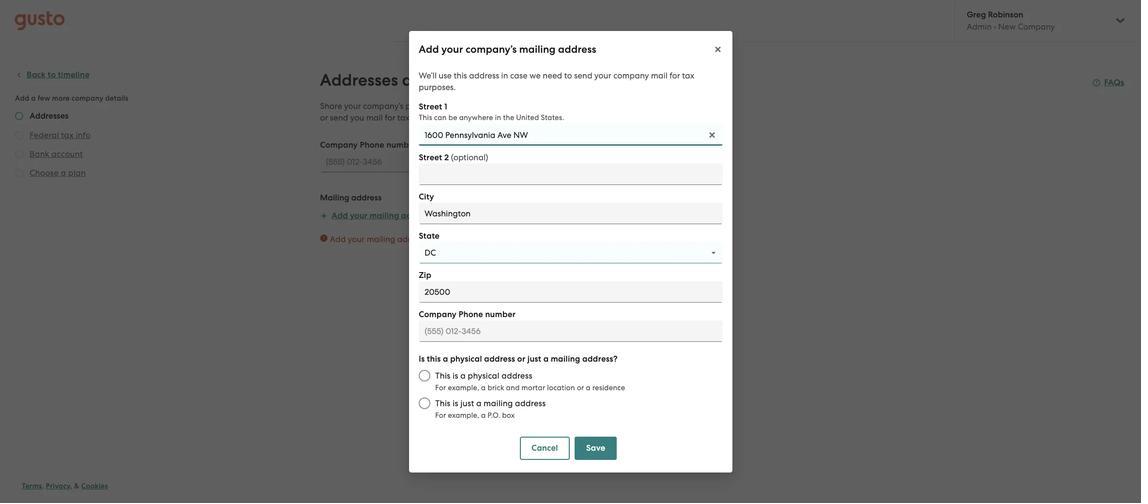 Task type: vqa. For each thing, say whether or not it's contained in the screenshot.
the top The Must
no



Task type: describe. For each thing, give the bounding box(es) containing it.
address up 'this is a physical address' on the bottom
[[484, 354, 515, 364]]

0 horizontal spatial details
[[105, 94, 128, 103]]

1
[[444, 101, 447, 112]]

mail inside the share your company's phone number and address, in case we need to contact you or send you mail for tax purposes.
[[366, 113, 383, 122]]

in inside the share your company's phone number and address, in case we need to contact you or send you mail for tax purposes.
[[516, 101, 522, 111]]

is this a physical address or just a mailing address?
[[419, 354, 617, 364]]

a down 'this is a physical address' on the bottom
[[481, 383, 486, 392]]

mailing address
[[320, 193, 382, 203]]

cookies button
[[81, 480, 108, 492]]

address down for example, a brick and mortar location or a residence
[[515, 398, 546, 408]]

0 horizontal spatial contact
[[436, 70, 494, 90]]

zip
[[419, 270, 431, 280]]

address?
[[582, 354, 617, 364]]

p.o.
[[487, 411, 500, 419]]

is for a
[[452, 371, 458, 380]]

cookies
[[81, 482, 108, 490]]

bank account button
[[30, 148, 83, 160]]

add your mailing address to continue
[[330, 234, 472, 244]]

company inside we'll use this address in case we need to send your company mail for tax purposes.
[[613, 70, 649, 80]]

box
[[502, 411, 514, 419]]

for inside the share your company's phone number and address, in case we need to contact you or send you mail for tax purposes.
[[385, 113, 395, 122]]

phone
[[405, 101, 430, 111]]

to inside the share your company's phone number and address, in case we need to contact you or send you mail for tax purposes.
[[579, 101, 586, 111]]

city
[[419, 191, 434, 202]]

street for 2
[[419, 152, 442, 162]]

we'll use this address in case we need to send your company mail for tax purposes.
[[419, 70, 694, 92]]

the
[[503, 113, 514, 122]]

back to timeline button
[[15, 69, 90, 81]]

save button
[[574, 436, 617, 460]]

a up mortar
[[543, 354, 548, 364]]

company's for phone
[[363, 101, 403, 111]]

this is just a mailing address
[[435, 398, 546, 408]]

this for this is just a mailing address
[[435, 398, 450, 408]]

1 , from the left
[[42, 482, 44, 490]]

bank
[[30, 149, 49, 159]]

this inside street 1 this can be anywhere in the united states.
[[419, 113, 432, 122]]

case inside the share your company's phone number and address, in case we need to contact you or send you mail for tax purposes.
[[524, 101, 542, 111]]

mailing down the add your mailing address
[[367, 234, 395, 244]]

dialog main content element
[[409, 64, 732, 472]]

example, for a
[[448, 383, 479, 392]]

mailing up p.o.
[[483, 398, 513, 408]]

choose
[[30, 168, 59, 178]]

add a few more company details
[[15, 94, 128, 103]]

a left residence in the right bottom of the page
[[586, 383, 590, 392]]

addresses and contact details
[[320, 70, 549, 90]]

be
[[448, 113, 457, 122]]

0 horizontal spatial you
[[350, 113, 364, 122]]

tax inside the share your company's phone number and address, in case we need to contact you or send you mail for tax purposes.
[[397, 113, 410, 122]]

phone for (555) 012-3456 phone field
[[360, 140, 384, 150]]

0 vertical spatial and
[[402, 70, 432, 90]]

we inside the share your company's phone number and address, in case we need to contact you or send you mail for tax purposes.
[[544, 101, 555, 111]]

a inside choose a plan button
[[61, 168, 66, 178]]

federal tax info button
[[30, 129, 91, 141]]

is
[[419, 354, 425, 364]]

add your company's mailing address
[[419, 43, 596, 55]]

tax inside button
[[61, 130, 74, 140]]

back to timeline
[[27, 70, 90, 80]]

faqs button
[[1093, 77, 1124, 89]]

terms , privacy , & cookies
[[22, 482, 108, 490]]

a right is
[[443, 354, 448, 364]]

company phone number for "company phone number" telephone field
[[419, 309, 515, 319]]

residence
[[592, 383, 625, 392]]

choose a plan
[[30, 168, 86, 178]]

for example, a p.o. box
[[435, 411, 514, 419]]

we'll
[[419, 70, 436, 80]]

2 horizontal spatial or
[[577, 383, 584, 392]]

1 vertical spatial just
[[460, 398, 474, 408]]

your inside we'll use this address in case we need to send your company mail for tax purposes.
[[594, 70, 611, 80]]

privacy link
[[46, 482, 70, 490]]

mailing down "company phone number" telephone field
[[551, 354, 580, 364]]

for for this is a physical address
[[435, 383, 446, 392]]

address up we'll use this address in case we need to send your company mail for tax purposes.
[[558, 43, 596, 55]]

mailing up we'll use this address in case we need to send your company mail for tax purposes.
[[519, 43, 555, 55]]

brick
[[487, 383, 504, 392]]

tax inside we'll use this address in case we need to send your company mail for tax purposes.
[[682, 70, 694, 80]]

addresses for addresses
[[30, 111, 69, 121]]

plan
[[68, 168, 86, 178]]

2
[[444, 152, 449, 162]]

physical for is
[[468, 371, 499, 380]]

and inside dialog main content element
[[506, 383, 519, 392]]

united
[[516, 113, 539, 122]]

a left p.o.
[[481, 411, 486, 419]]

case inside we'll use this address in case we need to send your company mail for tax purposes.
[[510, 70, 527, 80]]

need inside the share your company's phone number and address, in case we need to contact you or send you mail for tax purposes.
[[557, 101, 577, 111]]

share your company's phone number and address, in case we need to contact you or send you mail for tax purposes.
[[320, 101, 633, 122]]

purposes. inside the share your company's phone number and address, in case we need to contact you or send you mail for tax purposes.
[[412, 113, 449, 122]]

continue
[[439, 234, 472, 244]]

number for (555) 012-3456 phone field
[[386, 140, 417, 150]]

location
[[547, 383, 575, 392]]

address up the add your mailing address
[[351, 193, 382, 203]]

company's for mailing
[[465, 43, 516, 55]]

addresses list
[[15, 111, 134, 181]]

share
[[320, 101, 342, 111]]

for inside we'll use this address in case we need to send your company mail for tax purposes.
[[669, 70, 680, 80]]

this is a physical address
[[435, 371, 532, 380]]

company for (555) 012-3456 phone field
[[320, 140, 358, 150]]

account
[[51, 149, 83, 159]]

0 horizontal spatial company
[[72, 94, 103, 103]]

account menu element
[[954, 0, 1127, 41]]

info
[[76, 130, 91, 140]]

to inside we'll use this address in case we need to send your company mail for tax purposes.
[[564, 70, 572, 80]]

add your company's mailing address dialog
[[409, 31, 732, 472]]

company for "company phone number" telephone field
[[419, 309, 456, 319]]

City field
[[419, 203, 723, 224]]

number for "company phone number" telephone field
[[485, 309, 515, 319]]



Task type: locate. For each thing, give the bounding box(es) containing it.
example, down this is just a mailing address
[[448, 411, 479, 419]]

address down is this a physical address or just a mailing address?
[[501, 371, 532, 380]]

home image
[[15, 11, 65, 30]]

terms
[[22, 482, 42, 490]]

0 vertical spatial need
[[543, 70, 562, 80]]

federal
[[30, 130, 59, 140]]

1 vertical spatial purposes.
[[412, 113, 449, 122]]

1 vertical spatial company
[[419, 309, 456, 319]]

we inside we'll use this address in case we need to send your company mail for tax purposes.
[[529, 70, 540, 80]]

1 vertical spatial this
[[427, 354, 441, 364]]

street for 1
[[419, 101, 442, 112]]

1 vertical spatial is
[[452, 398, 458, 408]]

just up mortar
[[527, 354, 541, 364]]

1 horizontal spatial ,
[[70, 482, 72, 490]]

privacy
[[46, 482, 70, 490]]

number inside the share your company's phone number and address, in case we need to contact you or send you mail for tax purposes.
[[432, 101, 462, 111]]

1 for from the top
[[435, 383, 446, 392]]

1 vertical spatial and
[[464, 101, 479, 111]]

state
[[419, 231, 439, 241]]

0 vertical spatial just
[[527, 354, 541, 364]]

0 vertical spatial number
[[432, 101, 462, 111]]

phone inside dialog main content element
[[458, 309, 483, 319]]

this for this is a physical address
[[435, 371, 450, 380]]

and inside the share your company's phone number and address, in case we need to contact you or send you mail for tax purposes.
[[464, 101, 479, 111]]

1 vertical spatial company
[[72, 94, 103, 103]]

is up for example, a p.o. box
[[452, 398, 458, 408]]

save
[[586, 443, 605, 453]]

0 vertical spatial phone
[[360, 140, 384, 150]]

Street 2 field
[[419, 163, 723, 185]]

for
[[669, 70, 680, 80], [385, 113, 395, 122]]

add
[[419, 43, 439, 55], [15, 94, 29, 103], [332, 211, 348, 221], [330, 234, 346, 244]]

1 vertical spatial this
[[435, 371, 450, 380]]

add for add your mailing address
[[332, 211, 348, 221]]

in up united at left top
[[516, 101, 522, 111]]

1 horizontal spatial contact
[[588, 101, 617, 111]]

or down share at the left top of page
[[320, 113, 328, 122]]

Zip field
[[419, 281, 723, 302]]

company's inside the share your company's phone number and address, in case we need to contact you or send you mail for tax purposes.
[[363, 101, 403, 111]]

company's inside dialog
[[465, 43, 516, 55]]

can
[[434, 113, 446, 122]]

Company Phone number telephone field
[[419, 320, 723, 342]]

add for add your company's mailing address
[[419, 43, 439, 55]]

0 vertical spatial addresses
[[320, 70, 398, 90]]

this
[[419, 113, 432, 122], [435, 371, 450, 380], [435, 398, 450, 408]]

terms link
[[22, 482, 42, 490]]

and right brick
[[506, 383, 519, 392]]

phone for "company phone number" telephone field
[[458, 309, 483, 319]]

1 horizontal spatial we
[[544, 101, 555, 111]]

(optional)
[[451, 152, 488, 162]]

street 1 this can be anywhere in the united states.
[[419, 101, 564, 122]]

or right the location
[[577, 383, 584, 392]]

2 vertical spatial or
[[577, 383, 584, 392]]

street left 2
[[419, 152, 442, 162]]

1 horizontal spatial mail
[[651, 70, 667, 80]]

in down add your company's mailing address
[[501, 70, 508, 80]]

for up the this is just a mailing address "option"
[[435, 383, 446, 392]]

add for add a few more company details
[[15, 94, 29, 103]]

you
[[619, 101, 633, 111], [350, 113, 364, 122]]

addresses down few
[[30, 111, 69, 121]]

2 , from the left
[[70, 482, 72, 490]]

this down phone
[[419, 113, 432, 122]]

,
[[42, 482, 44, 490], [70, 482, 72, 490]]

physical up 'this is a physical address' on the bottom
[[450, 354, 482, 364]]

states.
[[541, 113, 564, 122]]

This is a physical address radio
[[414, 365, 435, 386]]

and up anywhere
[[464, 101, 479, 111]]

0 vertical spatial for
[[669, 70, 680, 80]]

is for just
[[452, 398, 458, 408]]

0 vertical spatial company
[[613, 70, 649, 80]]

add your mailing address
[[332, 211, 432, 221]]

address up zip
[[397, 234, 427, 244]]

address
[[558, 43, 596, 55], [469, 70, 499, 80], [351, 193, 382, 203], [401, 211, 432, 221], [397, 234, 427, 244], [484, 354, 515, 364], [501, 371, 532, 380], [515, 398, 546, 408]]

company phone number for (555) 012-3456 phone field
[[320, 140, 417, 150]]

1 vertical spatial physical
[[468, 371, 499, 380]]

example,
[[448, 383, 479, 392], [448, 411, 479, 419]]

2 example, from the top
[[448, 411, 479, 419]]

0 horizontal spatial addresses
[[30, 111, 69, 121]]

1 vertical spatial addresses
[[30, 111, 69, 121]]

anywhere
[[459, 113, 493, 122]]

contact up 1
[[436, 70, 494, 90]]

1 vertical spatial send
[[330, 113, 348, 122]]

address down the city
[[401, 211, 432, 221]]

0 horizontal spatial this
[[427, 354, 441, 364]]

timeline
[[58, 70, 90, 80]]

&
[[74, 482, 79, 490]]

1 vertical spatial example,
[[448, 411, 479, 419]]

2 horizontal spatial tax
[[682, 70, 694, 80]]

1 street from the top
[[419, 101, 442, 112]]

your
[[441, 43, 463, 55], [594, 70, 611, 80], [344, 101, 361, 111], [350, 211, 368, 221], [348, 234, 365, 244]]

company
[[613, 70, 649, 80], [72, 94, 103, 103]]

company's
[[465, 43, 516, 55], [363, 101, 403, 111]]

case up united at left top
[[524, 101, 542, 111]]

physical up brick
[[468, 371, 499, 380]]

phone
[[360, 140, 384, 150], [458, 309, 483, 319]]

physical for this
[[450, 354, 482, 364]]

for
[[435, 383, 446, 392], [435, 411, 446, 419]]

or inside the share your company's phone number and address, in case we need to contact you or send you mail for tax purposes.
[[320, 113, 328, 122]]

is right 'this is a physical address' radio
[[452, 371, 458, 380]]

1 vertical spatial in
[[516, 101, 522, 111]]

number up be
[[432, 101, 462, 111]]

and
[[402, 70, 432, 90], [464, 101, 479, 111], [506, 383, 519, 392]]

0 horizontal spatial just
[[460, 398, 474, 408]]

send
[[574, 70, 592, 80], [330, 113, 348, 122]]

mailing
[[519, 43, 555, 55], [370, 211, 399, 221], [367, 234, 395, 244], [551, 354, 580, 364], [483, 398, 513, 408]]

bank account
[[30, 149, 83, 159]]

2 for from the top
[[435, 411, 446, 419]]

or
[[320, 113, 328, 122], [517, 354, 525, 364], [577, 383, 584, 392]]

number
[[432, 101, 462, 111], [386, 140, 417, 150], [485, 309, 515, 319]]

1 vertical spatial for
[[435, 411, 446, 419]]

1 horizontal spatial you
[[619, 101, 633, 111]]

addresses inside list
[[30, 111, 69, 121]]

your for share your company's phone number and address, in case we need to contact you or send you mail for tax purposes.
[[344, 101, 361, 111]]

send inside we'll use this address in case we need to send your company mail for tax purposes.
[[574, 70, 592, 80]]

1 example, from the top
[[448, 383, 479, 392]]

addresses up share at the left top of page
[[320, 70, 398, 90]]

1 horizontal spatial phone
[[458, 309, 483, 319]]

for for this is just a mailing address
[[435, 411, 446, 419]]

This is just a mailing address radio
[[414, 392, 435, 414]]

a left plan
[[61, 168, 66, 178]]

cancel
[[531, 443, 558, 453]]

2 horizontal spatial number
[[485, 309, 515, 319]]

0 horizontal spatial or
[[320, 113, 328, 122]]

0 horizontal spatial company's
[[363, 101, 403, 111]]

we
[[529, 70, 540, 80], [544, 101, 555, 111]]

company down share at the left top of page
[[320, 140, 358, 150]]

address,
[[481, 101, 513, 111]]

(555) 012-3456 telephone field
[[320, 151, 640, 172]]

1 vertical spatial mail
[[366, 113, 383, 122]]

0 vertical spatial for
[[435, 383, 446, 392]]

1 vertical spatial company phone number
[[419, 309, 515, 319]]

add inside dialog
[[419, 43, 439, 55]]

purposes. down phone
[[412, 113, 449, 122]]

case down add your company's mailing address
[[510, 70, 527, 80]]

0 vertical spatial mail
[[651, 70, 667, 80]]

1 horizontal spatial company
[[419, 309, 456, 319]]

, left privacy link
[[42, 482, 44, 490]]

1 vertical spatial you
[[350, 113, 364, 122]]

we up states.
[[544, 101, 555, 111]]

this
[[453, 70, 467, 80], [427, 354, 441, 364]]

physical
[[450, 354, 482, 364], [468, 371, 499, 380]]

1 horizontal spatial details
[[498, 70, 549, 90]]

0 vertical spatial this
[[453, 70, 467, 80]]

just
[[527, 354, 541, 364], [460, 398, 474, 408]]

street
[[419, 101, 442, 112], [419, 152, 442, 162]]

0 vertical spatial company phone number
[[320, 140, 417, 150]]

federal tax info
[[30, 130, 91, 140]]

street up can
[[419, 101, 442, 112]]

mortar
[[521, 383, 545, 392]]

contact
[[436, 70, 494, 90], [588, 101, 617, 111]]

use
[[438, 70, 451, 80]]

for example, a brick and mortar location or a residence
[[435, 383, 625, 392]]

1 vertical spatial need
[[557, 101, 577, 111]]

your for add your company's mailing address
[[441, 43, 463, 55]]

0 horizontal spatial ,
[[42, 482, 44, 490]]

a left few
[[31, 94, 36, 103]]

0 horizontal spatial we
[[529, 70, 540, 80]]

0 horizontal spatial tax
[[61, 130, 74, 140]]

mailing up add your mailing address to continue
[[370, 211, 399, 221]]

company inside dialog main content element
[[419, 309, 456, 319]]

and up phone
[[402, 70, 432, 90]]

1 vertical spatial company's
[[363, 101, 403, 111]]

0 vertical spatial or
[[320, 113, 328, 122]]

0 vertical spatial send
[[574, 70, 592, 80]]

send inside the share your company's phone number and address, in case we need to contact you or send you mail for tax purposes.
[[330, 113, 348, 122]]

a
[[31, 94, 36, 103], [61, 168, 66, 178], [443, 354, 448, 364], [543, 354, 548, 364], [460, 371, 465, 380], [481, 383, 486, 392], [586, 383, 590, 392], [476, 398, 481, 408], [481, 411, 486, 419]]

0 vertical spatial contact
[[436, 70, 494, 90]]

0 vertical spatial company
[[320, 140, 358, 150]]

1 vertical spatial street
[[419, 152, 442, 162]]

need inside we'll use this address in case we need to send your company mail for tax purposes.
[[543, 70, 562, 80]]

your inside the share your company's phone number and address, in case we need to contact you or send you mail for tax purposes.
[[344, 101, 361, 111]]

0 horizontal spatial company
[[320, 140, 358, 150]]

2 horizontal spatial and
[[506, 383, 519, 392]]

cancel button
[[520, 436, 569, 460]]

1 vertical spatial case
[[524, 101, 542, 111]]

a right 'this is a physical address' radio
[[460, 371, 465, 380]]

back
[[27, 70, 46, 80]]

is
[[452, 371, 458, 380], [452, 398, 458, 408]]

1 horizontal spatial addresses
[[320, 70, 398, 90]]

1 horizontal spatial just
[[527, 354, 541, 364]]

tax
[[682, 70, 694, 80], [397, 113, 410, 122], [61, 130, 74, 140]]

number down phone
[[386, 140, 417, 150]]

0 vertical spatial tax
[[682, 70, 694, 80]]

need
[[543, 70, 562, 80], [557, 101, 577, 111]]

0 vertical spatial we
[[529, 70, 540, 80]]

address inside we'll use this address in case we need to send your company mail for tax purposes.
[[469, 70, 499, 80]]

company phone number inside dialog main content element
[[419, 309, 515, 319]]

we down add your company's mailing address
[[529, 70, 540, 80]]

1 vertical spatial details
[[105, 94, 128, 103]]

example, down 'this is a physical address' on the bottom
[[448, 383, 479, 392]]

company
[[320, 140, 358, 150], [419, 309, 456, 319]]

0 vertical spatial street
[[419, 101, 442, 112]]

0 vertical spatial is
[[452, 371, 458, 380]]

in inside we'll use this address in case we need to send your company mail for tax purposes.
[[501, 70, 508, 80]]

1 vertical spatial we
[[544, 101, 555, 111]]

this right is
[[427, 354, 441, 364]]

1 vertical spatial tax
[[397, 113, 410, 122]]

1 horizontal spatial or
[[517, 354, 525, 364]]

company down zip
[[419, 309, 456, 319]]

0 horizontal spatial send
[[330, 113, 348, 122]]

addresses for addresses and contact details
[[320, 70, 398, 90]]

this right use
[[453, 70, 467, 80]]

purposes.
[[419, 82, 456, 92], [412, 113, 449, 122]]

0 vertical spatial details
[[498, 70, 549, 90]]

0 vertical spatial case
[[510, 70, 527, 80]]

2 street from the top
[[419, 152, 442, 162]]

0 vertical spatial you
[[619, 101, 633, 111]]

0 horizontal spatial number
[[386, 140, 417, 150]]

or up for example, a brick and mortar location or a residence
[[517, 354, 525, 364]]

contact inside the share your company's phone number and address, in case we need to contact you or send you mail for tax purposes.
[[588, 101, 617, 111]]

number up is this a physical address or just a mailing address?
[[485, 309, 515, 319]]

0 horizontal spatial phone
[[360, 140, 384, 150]]

to inside button
[[48, 70, 56, 80]]

street 2 (optional)
[[419, 152, 488, 162]]

1 horizontal spatial number
[[432, 101, 462, 111]]

mail inside we'll use this address in case we need to send your company mail for tax purposes.
[[651, 70, 667, 80]]

0 horizontal spatial for
[[385, 113, 395, 122]]

your for add your mailing address to continue
[[348, 234, 365, 244]]

example, for just
[[448, 411, 479, 419]]

more
[[52, 94, 70, 103]]

0 vertical spatial physical
[[450, 354, 482, 364]]

2 vertical spatial in
[[495, 113, 501, 122]]

address up address,
[[469, 70, 499, 80]]

1 horizontal spatial company
[[613, 70, 649, 80]]

0 vertical spatial example,
[[448, 383, 479, 392]]

1 vertical spatial or
[[517, 354, 525, 364]]

2 is from the top
[[452, 398, 458, 408]]

0 vertical spatial this
[[419, 113, 432, 122]]

number inside dialog main content element
[[485, 309, 515, 319]]

1 horizontal spatial and
[[464, 101, 479, 111]]

just up for example, a p.o. box
[[460, 398, 474, 408]]

this up the this is just a mailing address "option"
[[435, 371, 450, 380]]

, left the & in the left of the page
[[70, 482, 72, 490]]

in
[[501, 70, 508, 80], [516, 101, 522, 111], [495, 113, 501, 122]]

2 vertical spatial number
[[485, 309, 515, 319]]

addresses
[[320, 70, 398, 90], [30, 111, 69, 121]]

purposes. down use
[[419, 82, 456, 92]]

few
[[38, 94, 50, 103]]

a up for example, a p.o. box
[[476, 398, 481, 408]]

street inside street 1 this can be anywhere in the united states.
[[419, 101, 442, 112]]

0 vertical spatial purposes.
[[419, 82, 456, 92]]

1 vertical spatial number
[[386, 140, 417, 150]]

this inside we'll use this address in case we need to send your company mail for tax purposes.
[[453, 70, 467, 80]]

purposes. inside we'll use this address in case we need to send your company mail for tax purposes.
[[419, 82, 456, 92]]

2 vertical spatial tax
[[61, 130, 74, 140]]

your for add your mailing address
[[350, 211, 368, 221]]

1 vertical spatial phone
[[458, 309, 483, 319]]

0 vertical spatial company's
[[465, 43, 516, 55]]

1 horizontal spatial for
[[669, 70, 680, 80]]

1 horizontal spatial company phone number
[[419, 309, 515, 319]]

in left the the
[[495, 113, 501, 122]]

in inside street 1 this can be anywhere in the united states.
[[495, 113, 501, 122]]

1 vertical spatial contact
[[588, 101, 617, 111]]

Street 1 field
[[419, 124, 723, 145]]

mail
[[651, 70, 667, 80], [366, 113, 383, 122]]

0 vertical spatial in
[[501, 70, 508, 80]]

1 horizontal spatial company's
[[465, 43, 516, 55]]

this down 'this is a physical address' radio
[[435, 398, 450, 408]]

mailing
[[320, 193, 349, 203]]

faqs
[[1104, 77, 1124, 88]]

2 vertical spatial and
[[506, 383, 519, 392]]

contact up street 1 field
[[588, 101, 617, 111]]

2 vertical spatial this
[[435, 398, 450, 408]]

choose a plan button
[[30, 167, 86, 179]]

add for add your mailing address to continue
[[330, 234, 346, 244]]

0 horizontal spatial company phone number
[[320, 140, 417, 150]]

1 is from the top
[[452, 371, 458, 380]]

case
[[510, 70, 527, 80], [524, 101, 542, 111]]

for down 'this is a physical address' radio
[[435, 411, 446, 419]]



